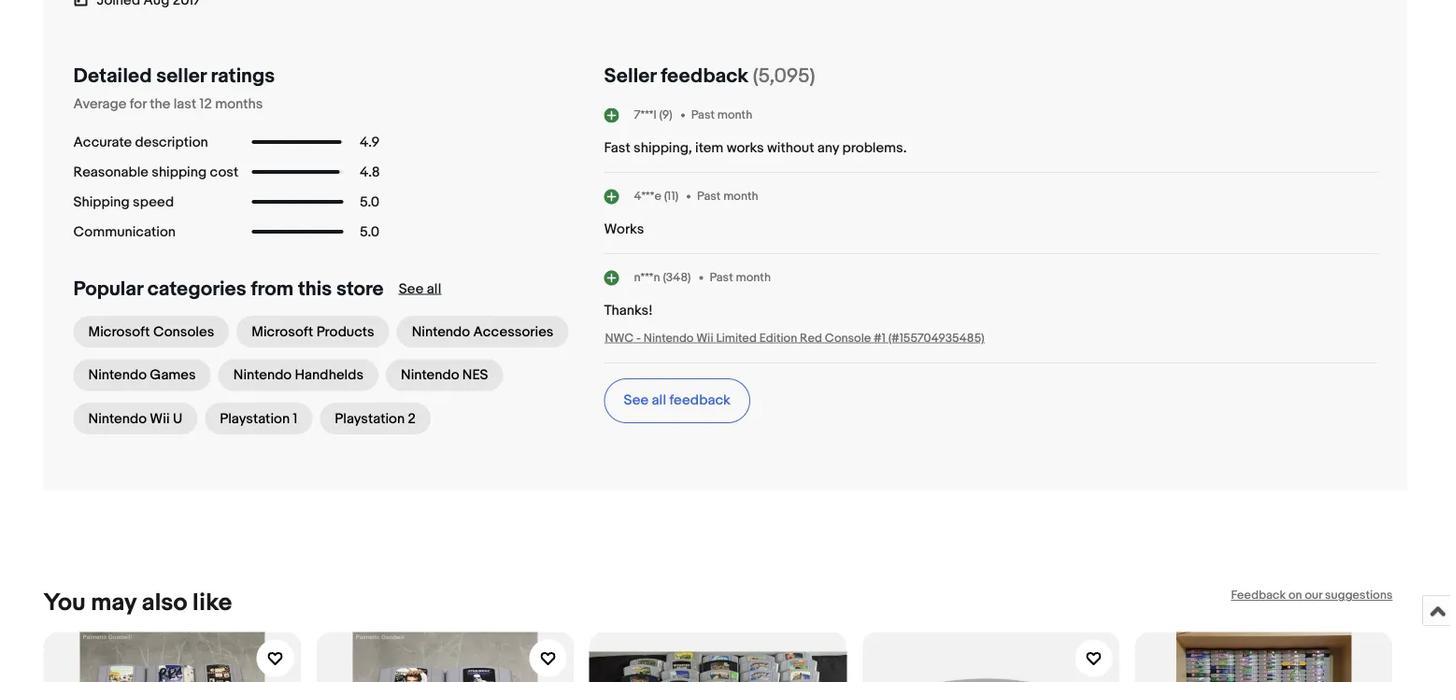 Task type: locate. For each thing, give the bounding box(es) containing it.
feedback
[[661, 64, 749, 88], [670, 392, 731, 408]]

nintendo for nintendo accessories
[[412, 323, 470, 340]]

feedback down "limited"
[[670, 392, 731, 408]]

nintendo games
[[88, 367, 196, 384]]

u
[[173, 410, 183, 427]]

nintendo for nintendo games
[[88, 367, 147, 384]]

months
[[215, 95, 263, 112]]

feedback on our suggestions
[[1231, 588, 1393, 603]]

average
[[73, 95, 126, 112]]

wii
[[696, 331, 714, 345], [150, 410, 170, 427]]

2 playstation from the left
[[335, 410, 405, 427]]

month
[[718, 108, 753, 122], [723, 189, 758, 203], [736, 270, 771, 285]]

nintendo right -
[[644, 331, 694, 345]]

0 horizontal spatial wii
[[150, 410, 170, 427]]

wii left "limited"
[[696, 331, 714, 345]]

playstation left 1
[[220, 410, 290, 427]]

works
[[604, 221, 644, 237]]

1 vertical spatial past month
[[697, 189, 758, 203]]

nintendo games link
[[73, 359, 211, 391]]

see down -
[[624, 392, 649, 408]]

past month up item
[[691, 108, 753, 122]]

see inside see all feedback link
[[624, 392, 649, 408]]

microsoft for microsoft consoles
[[88, 323, 150, 340]]

speed
[[133, 193, 174, 210]]

past right (11)
[[697, 189, 721, 203]]

playstation left 2
[[335, 410, 405, 427]]

nintendo handhelds link
[[218, 359, 379, 391]]

0 vertical spatial all
[[427, 280, 441, 297]]

also
[[142, 588, 187, 617]]

past
[[691, 108, 715, 122], [697, 189, 721, 203], [710, 270, 733, 285]]

past for thanks!
[[710, 270, 733, 285]]

1 vertical spatial month
[[723, 189, 758, 203]]

nintendo for nintendo nes
[[401, 367, 459, 384]]

1 horizontal spatial microsoft
[[252, 323, 313, 340]]

nintendo up nintendo nes
[[412, 323, 470, 340]]

nintendo up playstation 1 link
[[233, 367, 292, 384]]

12
[[200, 95, 212, 112]]

nes
[[462, 367, 488, 384]]

2 vertical spatial past
[[710, 270, 733, 285]]

1 horizontal spatial all
[[652, 392, 666, 408]]

0 vertical spatial month
[[718, 108, 753, 122]]

month up works
[[718, 108, 753, 122]]

0 horizontal spatial see
[[399, 280, 424, 297]]

for
[[130, 95, 147, 112]]

nwc - nintendo wii limited edition red console #1 (#155704935485) link
[[605, 331, 985, 345]]

accurate description
[[73, 134, 208, 150]]

(11)
[[664, 189, 679, 203]]

5.0 for communication
[[360, 223, 380, 240]]

all
[[427, 280, 441, 297], [652, 392, 666, 408]]

1 horizontal spatial see
[[624, 392, 649, 408]]

-
[[636, 331, 641, 345]]

popular
[[73, 277, 143, 301]]

month up "limited"
[[736, 270, 771, 285]]

5.0 up store
[[360, 223, 380, 240]]

this
[[298, 277, 332, 301]]

2 5.0 from the top
[[360, 223, 380, 240]]

month for thanks!
[[736, 270, 771, 285]]

nintendo up 'nintendo wii u'
[[88, 367, 147, 384]]

on
[[1289, 588, 1302, 603]]

2 vertical spatial past month
[[710, 270, 771, 285]]

2
[[408, 410, 416, 427]]

nintendo
[[412, 323, 470, 340], [644, 331, 694, 345], [88, 367, 147, 384], [233, 367, 292, 384], [401, 367, 459, 384], [88, 410, 147, 427]]

1 5.0 from the top
[[360, 193, 380, 210]]

text__icon wrapper image
[[73, 0, 97, 7]]

all for see all
[[427, 280, 441, 297]]

0 vertical spatial wii
[[696, 331, 714, 345]]

0 vertical spatial past
[[691, 108, 715, 122]]

nintendo down nintendo games
[[88, 410, 147, 427]]

1 horizontal spatial playstation
[[335, 410, 405, 427]]

games
[[150, 367, 196, 384]]

past for fast shipping, item works without any problems.
[[691, 108, 715, 122]]

feedback up (9)
[[661, 64, 749, 88]]

0 vertical spatial 5.0
[[360, 193, 380, 210]]

communication
[[73, 223, 176, 240]]

works
[[727, 139, 764, 156]]

1 vertical spatial feedback
[[670, 392, 731, 408]]

0 horizontal spatial playstation
[[220, 410, 290, 427]]

seller feedback (5,095)
[[604, 64, 815, 88]]

shipping speed
[[73, 193, 174, 210]]

nintendo accessories
[[412, 323, 554, 340]]

problems.
[[842, 139, 907, 156]]

see
[[399, 280, 424, 297], [624, 392, 649, 408]]

past month up "limited"
[[710, 270, 771, 285]]

0 horizontal spatial microsoft
[[88, 323, 150, 340]]

0 horizontal spatial all
[[427, 280, 441, 297]]

microsoft for microsoft products
[[252, 323, 313, 340]]

playstation
[[220, 410, 290, 427], [335, 410, 405, 427]]

1 vertical spatial wii
[[150, 410, 170, 427]]

all for see all feedback
[[652, 392, 666, 408]]

1 vertical spatial all
[[652, 392, 666, 408]]

nintendo accessories link
[[397, 316, 569, 348]]

1 microsoft from the left
[[88, 323, 150, 340]]

playstation inside 'link'
[[335, 410, 405, 427]]

2 microsoft from the left
[[252, 323, 313, 340]]

1 vertical spatial 5.0
[[360, 223, 380, 240]]

month down works
[[723, 189, 758, 203]]

wii left the u
[[150, 410, 170, 427]]

fast shipping, item works without any problems.
[[604, 139, 907, 156]]

ratings
[[211, 64, 275, 88]]

from
[[251, 277, 294, 301]]

0 vertical spatial see
[[399, 280, 424, 297]]

5.0 down 4.8
[[360, 193, 380, 210]]

list
[[43, 617, 1408, 682]]

(5,095)
[[753, 64, 815, 88]]

#1
[[874, 331, 886, 345]]

past month down works
[[697, 189, 758, 203]]

microsoft consoles
[[88, 323, 214, 340]]

see right store
[[399, 280, 424, 297]]

nintendo wii u
[[88, 410, 183, 427]]

past month for fast shipping, item works without any problems.
[[691, 108, 753, 122]]

0 vertical spatial past month
[[691, 108, 753, 122]]

nintendo left nes
[[401, 367, 459, 384]]

description
[[135, 134, 208, 150]]

microsoft
[[88, 323, 150, 340], [252, 323, 313, 340]]

1
[[293, 410, 298, 427]]

accurate
[[73, 134, 132, 150]]

microsoft products
[[252, 323, 374, 340]]

past up item
[[691, 108, 715, 122]]

handhelds
[[295, 367, 364, 384]]

like
[[193, 588, 232, 617]]

2 vertical spatial month
[[736, 270, 771, 285]]

edition
[[759, 331, 797, 345]]

1 playstation from the left
[[220, 410, 290, 427]]

1 vertical spatial past
[[697, 189, 721, 203]]

past right (348)
[[710, 270, 733, 285]]

microsoft down from at the left top of page
[[252, 323, 313, 340]]

microsoft down popular
[[88, 323, 150, 340]]

console
[[825, 331, 871, 345]]

cost
[[210, 164, 239, 180]]

limited
[[716, 331, 757, 345]]

detailed
[[73, 64, 152, 88]]

see all
[[399, 280, 441, 297]]

1 vertical spatial see
[[624, 392, 649, 408]]

microsoft consoles link
[[73, 316, 229, 348]]

see for see all feedback
[[624, 392, 649, 408]]



Task type: describe. For each thing, give the bounding box(es) containing it.
microsoft products link
[[237, 316, 389, 348]]

item
[[695, 139, 724, 156]]

nintendo nes
[[401, 367, 488, 384]]

feedback on our suggestions link
[[1231, 588, 1393, 603]]

shipping
[[152, 164, 207, 180]]

(348)
[[663, 270, 691, 285]]

4.8
[[360, 164, 380, 180]]

nwc
[[605, 331, 634, 345]]

our
[[1305, 588, 1323, 603]]

n***n (348)
[[634, 270, 691, 285]]

month for works
[[723, 189, 758, 203]]

nintendo for nintendo handhelds
[[233, 367, 292, 384]]

you
[[43, 588, 86, 617]]

nintendo nes link
[[386, 359, 503, 391]]

7***l
[[634, 108, 657, 122]]

shipping,
[[634, 139, 692, 156]]

(9)
[[659, 108, 673, 122]]

reasonable shipping cost
[[73, 164, 239, 180]]

last
[[174, 95, 196, 112]]

popular categories from this store
[[73, 277, 384, 301]]

see all link
[[399, 280, 441, 297]]

month for fast shipping, item works without any problems.
[[718, 108, 753, 122]]

products
[[316, 323, 374, 340]]

shipping
[[73, 193, 130, 210]]

nintendo handhelds
[[233, 367, 364, 384]]

accessories
[[473, 323, 554, 340]]

consoles
[[153, 323, 214, 340]]

the
[[150, 95, 170, 112]]

see for see all
[[399, 280, 424, 297]]

may
[[91, 588, 136, 617]]

past month for thanks!
[[710, 270, 771, 285]]

nwc - nintendo wii limited edition red console #1 (#155704935485)
[[605, 331, 985, 345]]

playstation 1 link
[[205, 403, 312, 435]]

see all feedback link
[[604, 378, 750, 423]]

see all feedback
[[624, 392, 731, 408]]

suggestions
[[1325, 588, 1393, 603]]

playstation 2 link
[[320, 403, 431, 435]]

playstation for playstation 2
[[335, 410, 405, 427]]

past month for works
[[697, 189, 758, 203]]

4***e (11)
[[634, 189, 679, 203]]

4***e
[[634, 189, 661, 203]]

fast
[[604, 139, 631, 156]]

average for the last 12 months
[[73, 95, 263, 112]]

7***l (9)
[[634, 108, 673, 122]]

red
[[800, 331, 822, 345]]

you may also like
[[43, 588, 232, 617]]

detailed seller ratings
[[73, 64, 275, 88]]

feedback
[[1231, 588, 1286, 603]]

playstation 2
[[335, 410, 416, 427]]

nintendo for nintendo wii u
[[88, 410, 147, 427]]

seller
[[156, 64, 206, 88]]

n***n
[[634, 270, 660, 285]]

categories
[[147, 277, 246, 301]]

nintendo wii u link
[[73, 403, 197, 435]]

4.9
[[360, 134, 380, 150]]

(#155704935485)
[[888, 331, 985, 345]]

5.0 for shipping speed
[[360, 193, 380, 210]]

0 vertical spatial feedback
[[661, 64, 749, 88]]

playstation for playstation 1
[[220, 410, 290, 427]]

any
[[817, 139, 839, 156]]

thanks!
[[604, 302, 653, 319]]

playstation 1
[[220, 410, 298, 427]]

past for works
[[697, 189, 721, 203]]

1 horizontal spatial wii
[[696, 331, 714, 345]]

seller
[[604, 64, 656, 88]]

reasonable
[[73, 164, 149, 180]]

store
[[336, 277, 384, 301]]

without
[[767, 139, 814, 156]]



Task type: vqa. For each thing, say whether or not it's contained in the screenshot.


